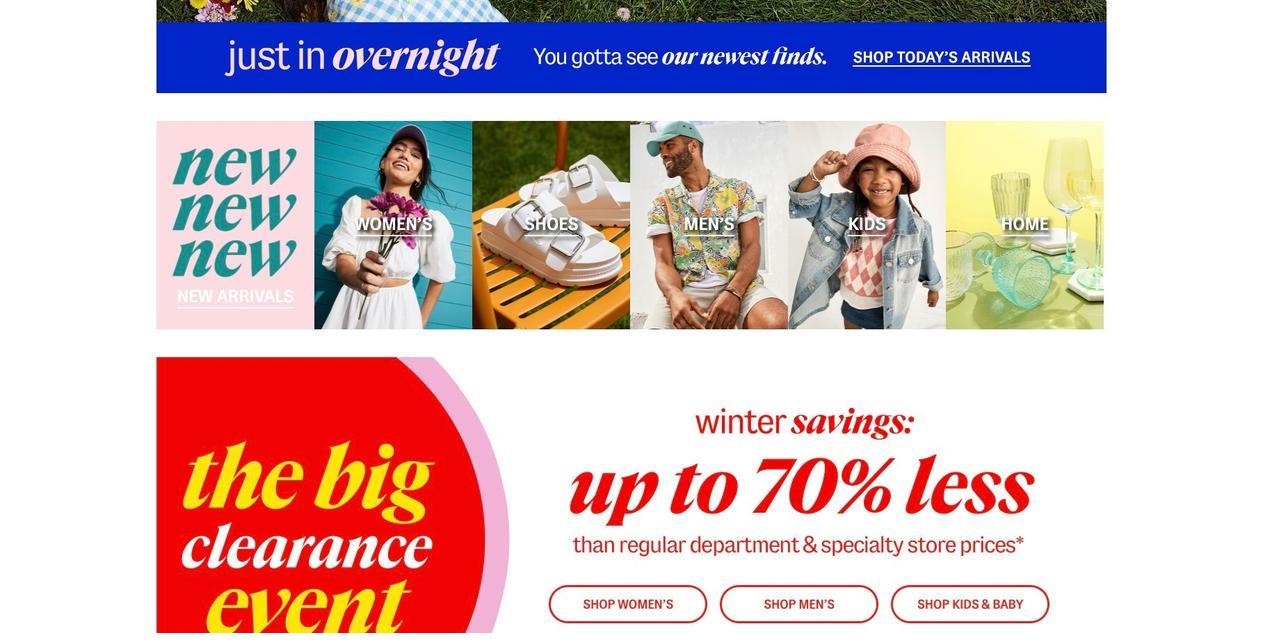 Task type: describe. For each thing, give the bounding box(es) containing it.
the big clearance event! winter savings:  ... than regular department & specialty store prices* image
[[157, 357, 1107, 634]]



Task type: vqa. For each thing, say whether or not it's contained in the screenshot.
receive
no



Task type: locate. For each thing, give the bounding box(es) containing it.
new arrivals. our latest drop is better than ever ã¢ââ and so affordable, too. image
[[157, 0, 1107, 22]]

just in overnight. you've gotta see our newest finds. image
[[157, 22, 1107, 93]]



